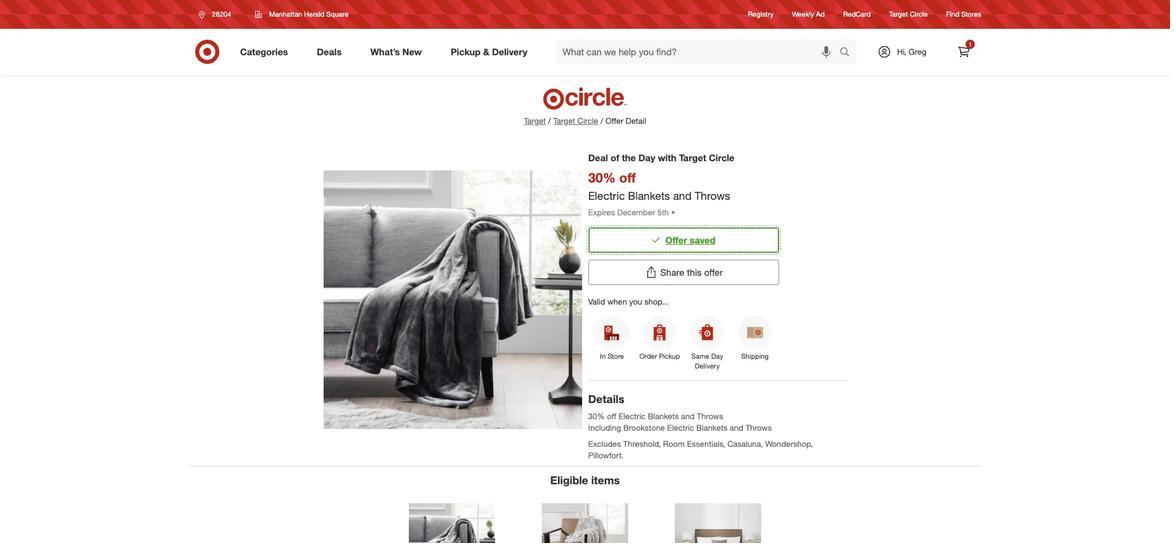 Task type: locate. For each thing, give the bounding box(es) containing it.
1 horizontal spatial target circle link
[[889, 9, 928, 19]]

saved
[[690, 234, 716, 246]]

you
[[629, 296, 642, 306]]

electric
[[588, 189, 625, 202], [619, 411, 646, 421], [667, 423, 694, 433]]

0 vertical spatial target circle link
[[889, 9, 928, 19]]

throws up the saved on the right top of the page
[[695, 189, 731, 202]]

deal
[[588, 152, 608, 164]]

blankets up essentials,
[[697, 423, 728, 433]]

0 vertical spatial delivery
[[492, 46, 528, 57]]

2 vertical spatial throws
[[746, 423, 772, 433]]

/
[[548, 116, 551, 126], [601, 116, 603, 126]]

1 30% from the top
[[588, 169, 616, 185]]

blankets for off
[[628, 189, 670, 202]]

30% up including
[[588, 411, 605, 421]]

and inside deal of the day with target circle 30% off electric blankets and throws expires december 5th •
[[673, 189, 692, 202]]

when
[[608, 296, 627, 306]]

target circle button
[[553, 115, 598, 127]]

target
[[889, 10, 908, 19], [524, 116, 546, 126], [553, 116, 575, 126], [679, 152, 706, 164]]

target right target link
[[553, 116, 575, 126]]

2 vertical spatial blankets
[[697, 423, 728, 433]]

eligible
[[550, 473, 588, 487]]

0 vertical spatial throws
[[695, 189, 731, 202]]

0 vertical spatial off
[[619, 169, 636, 185]]

the
[[622, 152, 636, 164]]

including
[[588, 423, 621, 433]]

redcard
[[843, 10, 871, 19]]

offer
[[606, 116, 624, 126], [666, 234, 687, 246]]

day inside deal of the day with target circle 30% off electric blankets and throws expires december 5th •
[[639, 152, 655, 164]]

day
[[639, 152, 655, 164], [711, 352, 723, 361]]

5th
[[658, 207, 669, 217]]

circle down target circle logo
[[578, 116, 598, 126]]

electric up "expires"
[[588, 189, 625, 202]]

throws up casaluna,
[[746, 423, 772, 433]]

target circle link up hi, greg
[[889, 9, 928, 19]]

and
[[673, 189, 692, 202], [681, 411, 695, 421], [730, 423, 743, 433]]

target right with in the right top of the page
[[679, 152, 706, 164]]

1 horizontal spatial day
[[711, 352, 723, 361]]

offer left the saved on the right top of the page
[[666, 234, 687, 246]]

1 vertical spatial day
[[711, 352, 723, 361]]

delivery inside same day delivery
[[695, 362, 720, 370]]

blankets up december
[[628, 189, 670, 202]]

pickup & delivery
[[451, 46, 528, 57]]

offer inside offer saved button
[[666, 234, 687, 246]]

throws inside deal of the day with target circle 30% off electric blankets and throws expires december 5th •
[[695, 189, 731, 202]]

new
[[403, 46, 422, 57]]

0 vertical spatial pickup
[[451, 46, 481, 57]]

delivery for &
[[492, 46, 528, 57]]

pickup right order
[[659, 352, 680, 361]]

0 vertical spatial and
[[673, 189, 692, 202]]

30% down deal
[[588, 169, 616, 185]]

1 horizontal spatial off
[[619, 169, 636, 185]]

2 30% from the top
[[588, 411, 605, 421]]

circle left find
[[910, 10, 928, 19]]

pickup left the &
[[451, 46, 481, 57]]

1 vertical spatial offer
[[666, 234, 687, 246]]

pillowfort.
[[588, 450, 624, 460]]

off
[[619, 169, 636, 185], [607, 411, 616, 421]]

2 horizontal spatial circle
[[910, 10, 928, 19]]

target circle link
[[889, 9, 928, 19], [553, 115, 598, 127]]

target circle link down target circle logo
[[553, 115, 598, 127]]

1 horizontal spatial /
[[601, 116, 603, 126]]

share this offer
[[660, 266, 723, 278]]

in
[[600, 352, 606, 361]]

with
[[658, 152, 677, 164]]

0 vertical spatial offer
[[606, 116, 624, 126]]

herald
[[304, 10, 325, 18]]

1 horizontal spatial offer
[[666, 234, 687, 246]]

&
[[483, 46, 490, 57]]

0 horizontal spatial offer
[[606, 116, 624, 126]]

1
[[969, 41, 972, 48]]

and for brookstone
[[730, 423, 743, 433]]

1 vertical spatial 30%
[[588, 411, 605, 421]]

day right the
[[639, 152, 655, 164]]

order
[[640, 352, 657, 361]]

2 vertical spatial and
[[730, 423, 743, 433]]

casaluna,
[[728, 439, 763, 449]]

day right same
[[711, 352, 723, 361]]

blankets for brookstone
[[697, 423, 728, 433]]

0 horizontal spatial pickup
[[451, 46, 481, 57]]

electric inside deal of the day with target circle 30% off electric blankets and throws expires december 5th •
[[588, 189, 625, 202]]

off down the
[[619, 169, 636, 185]]

30% inside deal of the day with target circle 30% off electric blankets and throws expires december 5th •
[[588, 169, 616, 185]]

1 horizontal spatial pickup
[[659, 352, 680, 361]]

target inside deal of the day with target circle 30% off electric blankets and throws expires december 5th •
[[679, 152, 706, 164]]

0 vertical spatial day
[[639, 152, 655, 164]]

What can we help you find? suggestions appear below search field
[[556, 39, 843, 65]]

delivery right the &
[[492, 46, 528, 57]]

/ right target circle button at the top of page
[[601, 116, 603, 126]]

2 vertical spatial electric
[[667, 423, 694, 433]]

target circle
[[889, 10, 928, 19]]

electric up room
[[667, 423, 694, 433]]

throws for brookstone
[[746, 423, 772, 433]]

shop...
[[645, 296, 669, 306]]

throws for off
[[695, 189, 731, 202]]

and up •
[[673, 189, 692, 202]]

0 horizontal spatial off
[[607, 411, 616, 421]]

manhattan
[[269, 10, 302, 18]]

30%
[[588, 169, 616, 185], [588, 411, 605, 421]]

target / target circle / offer detail
[[524, 116, 646, 126]]

electric for 30%
[[588, 189, 625, 202]]

room
[[663, 439, 685, 449]]

circle inside deal of the day with target circle 30% off electric blankets and throws expires december 5th •
[[709, 152, 735, 164]]

circle right with in the right top of the page
[[709, 152, 735, 164]]

0 vertical spatial 30%
[[588, 169, 616, 185]]

1 horizontal spatial delivery
[[695, 362, 720, 370]]

1 horizontal spatial circle
[[709, 152, 735, 164]]

electric up brookstone
[[619, 411, 646, 421]]

delivery down same
[[695, 362, 720, 370]]

blankets up brookstone
[[648, 411, 679, 421]]

0 vertical spatial blankets
[[628, 189, 670, 202]]

throws up essentials,
[[697, 411, 723, 421]]

offer left detail
[[606, 116, 624, 126]]

share
[[660, 266, 685, 278]]

off up including
[[607, 411, 616, 421]]

2 vertical spatial circle
[[709, 152, 735, 164]]

pickup
[[451, 46, 481, 57], [659, 352, 680, 361]]

blankets
[[628, 189, 670, 202], [648, 411, 679, 421], [697, 423, 728, 433]]

circle
[[910, 10, 928, 19], [578, 116, 598, 126], [709, 152, 735, 164]]

2 / from the left
[[601, 116, 603, 126]]

1 vertical spatial delivery
[[695, 362, 720, 370]]

1 vertical spatial off
[[607, 411, 616, 421]]

square
[[326, 10, 349, 18]]

delivery for day
[[695, 362, 720, 370]]

0 horizontal spatial day
[[639, 152, 655, 164]]

0 horizontal spatial circle
[[578, 116, 598, 126]]

hi,
[[897, 47, 907, 56]]

0 vertical spatial electric
[[588, 189, 625, 202]]

blankets inside deal of the day with target circle 30% off electric blankets and throws expires december 5th •
[[628, 189, 670, 202]]

throws
[[695, 189, 731, 202], [697, 411, 723, 421], [746, 423, 772, 433]]

valid
[[588, 296, 605, 306]]

1 vertical spatial circle
[[578, 116, 598, 126]]

offer saved button
[[588, 227, 779, 253]]

0 horizontal spatial /
[[548, 116, 551, 126]]

/ right target link
[[548, 116, 551, 126]]

items
[[591, 473, 620, 487]]

•
[[671, 207, 675, 217]]

ad
[[816, 10, 825, 19]]

1 vertical spatial pickup
[[659, 352, 680, 361]]

and up room
[[681, 411, 695, 421]]

weekly ad
[[792, 10, 825, 19]]

1 vertical spatial target circle link
[[553, 115, 598, 127]]

delivery
[[492, 46, 528, 57], [695, 362, 720, 370]]

and up casaluna,
[[730, 423, 743, 433]]

30% inside the details 30% off electric blankets and throws including brookstone electric blankets and throws
[[588, 411, 605, 421]]

0 horizontal spatial delivery
[[492, 46, 528, 57]]

28204
[[212, 10, 231, 18]]



Task type: vqa. For each thing, say whether or not it's contained in the screenshot.
Manhattan
yes



Task type: describe. For each thing, give the bounding box(es) containing it.
detail
[[626, 116, 646, 126]]

deals
[[317, 46, 342, 57]]

stores
[[962, 10, 982, 19]]

1 vertical spatial and
[[681, 411, 695, 421]]

off inside deal of the day with target circle 30% off electric blankets and throws expires december 5th •
[[619, 169, 636, 185]]

same
[[692, 352, 710, 361]]

find
[[946, 10, 960, 19]]

manhattan herald square
[[269, 10, 349, 18]]

valid when you shop...
[[588, 296, 669, 306]]

offer saved
[[666, 234, 716, 246]]

order pickup
[[640, 352, 680, 361]]

details 30% off electric blankets and throws including brookstone electric blankets and throws
[[588, 392, 772, 433]]

categories
[[240, 46, 288, 57]]

categories link
[[230, 39, 303, 65]]

excludes
[[588, 439, 621, 449]]

store
[[608, 352, 624, 361]]

pickup & delivery link
[[441, 39, 542, 65]]

details
[[588, 392, 625, 406]]

threshold,
[[623, 439, 661, 449]]

day inside same day delivery
[[711, 352, 723, 361]]

0 horizontal spatial target circle link
[[553, 115, 598, 127]]

manhattan herald square button
[[248, 4, 356, 25]]

and for off
[[673, 189, 692, 202]]

expires
[[588, 207, 615, 217]]

1 vertical spatial electric
[[619, 411, 646, 421]]

target left target circle button at the top of page
[[524, 116, 546, 126]]

search button
[[835, 39, 862, 67]]

off inside the details 30% off electric blankets and throws including brookstone electric blankets and throws
[[607, 411, 616, 421]]

registry link
[[748, 9, 774, 19]]

brookstone
[[623, 423, 665, 433]]

excludes threshold, room essentials, casaluna, wondershop, pillowfort.
[[588, 439, 815, 460]]

1 link
[[952, 39, 977, 65]]

0 vertical spatial circle
[[910, 10, 928, 19]]

shipping
[[742, 352, 769, 361]]

hi, greg
[[897, 47, 927, 56]]

target circle logo image
[[541, 86, 629, 111]]

1 / from the left
[[548, 116, 551, 126]]

of
[[611, 152, 619, 164]]

target up "hi,"
[[889, 10, 908, 19]]

what's new
[[371, 46, 422, 57]]

in store
[[600, 352, 624, 361]]

search
[[835, 47, 862, 59]]

registry
[[748, 10, 774, 19]]

share this offer button
[[588, 260, 779, 285]]

weekly
[[792, 10, 814, 19]]

what's
[[371, 46, 400, 57]]

what's new link
[[361, 39, 436, 65]]

28204 button
[[191, 4, 243, 25]]

target link
[[524, 116, 546, 126]]

same day delivery
[[692, 352, 723, 370]]

redcard link
[[843, 9, 871, 19]]

1 vertical spatial throws
[[697, 411, 723, 421]]

find stores link
[[946, 9, 982, 19]]

find stores
[[946, 10, 982, 19]]

electric for including
[[667, 423, 694, 433]]

deal of the day with target circle 30% off electric blankets and throws expires december 5th •
[[588, 152, 735, 217]]

greg
[[909, 47, 927, 56]]

wondershop,
[[766, 439, 813, 449]]

offer
[[704, 266, 723, 278]]

weekly ad link
[[792, 9, 825, 19]]

1 vertical spatial blankets
[[648, 411, 679, 421]]

essentials,
[[687, 439, 725, 449]]

december
[[617, 207, 655, 217]]

deals link
[[307, 39, 356, 65]]

this
[[687, 266, 702, 278]]

eligible items
[[550, 473, 620, 487]]



